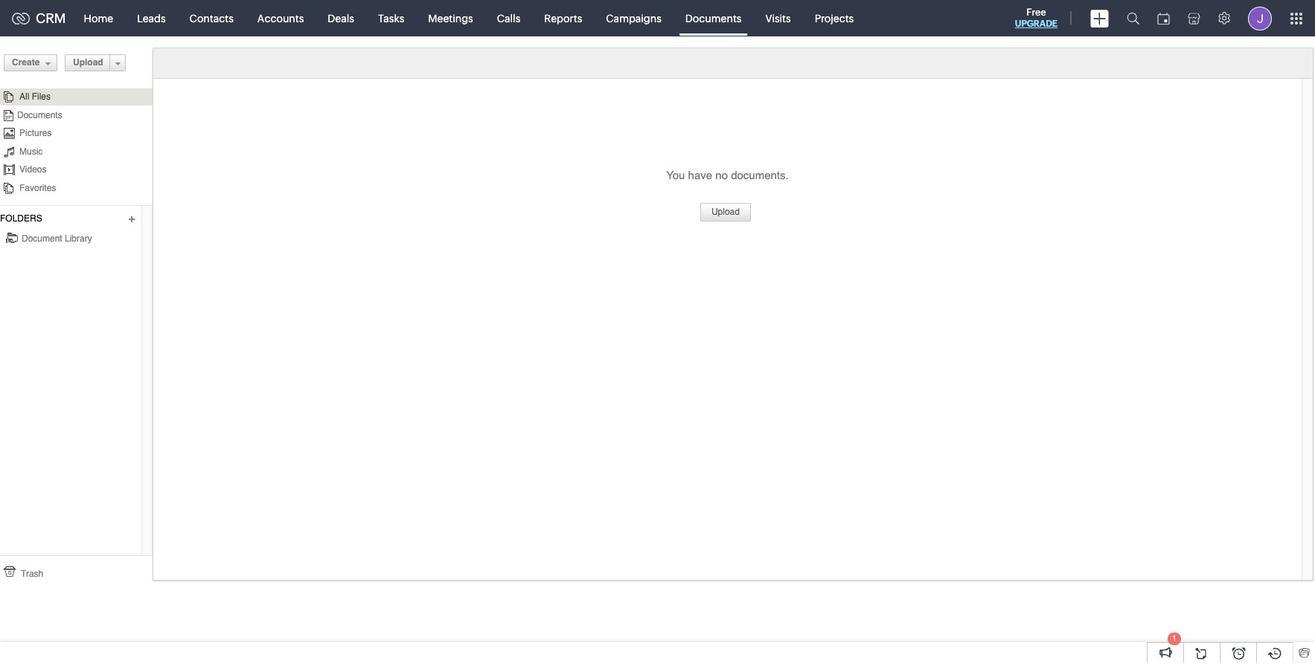 Task type: describe. For each thing, give the bounding box(es) containing it.
logo image
[[12, 12, 30, 24]]

deals link
[[316, 0, 366, 36]]

campaigns
[[606, 12, 662, 24]]

contacts
[[190, 12, 234, 24]]

create menu element
[[1081, 0, 1118, 36]]

profile element
[[1239, 0, 1281, 36]]

documents
[[685, 12, 742, 24]]

accounts
[[257, 12, 304, 24]]

projects link
[[803, 0, 866, 36]]

calls link
[[485, 0, 532, 36]]

deals
[[328, 12, 354, 24]]

create menu image
[[1090, 9, 1109, 27]]

visits link
[[754, 0, 803, 36]]

crm link
[[12, 10, 66, 26]]

tasks
[[378, 12, 404, 24]]



Task type: vqa. For each thing, say whether or not it's contained in the screenshot.
LIST
no



Task type: locate. For each thing, give the bounding box(es) containing it.
home
[[84, 12, 113, 24]]

search image
[[1127, 12, 1140, 25]]

visits
[[765, 12, 791, 24]]

leads
[[137, 12, 166, 24]]

contacts link
[[178, 0, 246, 36]]

meetings
[[428, 12, 473, 24]]

crm
[[36, 10, 66, 26]]

tasks link
[[366, 0, 416, 36]]

accounts link
[[246, 0, 316, 36]]

projects
[[815, 12, 854, 24]]

documents link
[[673, 0, 754, 36]]

meetings link
[[416, 0, 485, 36]]

leads link
[[125, 0, 178, 36]]

upgrade
[[1015, 19, 1058, 29]]

reports link
[[532, 0, 594, 36]]

reports
[[544, 12, 582, 24]]

free
[[1027, 7, 1046, 18]]

free upgrade
[[1015, 7, 1058, 29]]

1
[[1173, 635, 1176, 644]]

calendar image
[[1157, 12, 1170, 24]]

home link
[[72, 0, 125, 36]]

profile image
[[1248, 6, 1272, 30]]

search element
[[1118, 0, 1148, 36]]

calls
[[497, 12, 520, 24]]

campaigns link
[[594, 0, 673, 36]]



